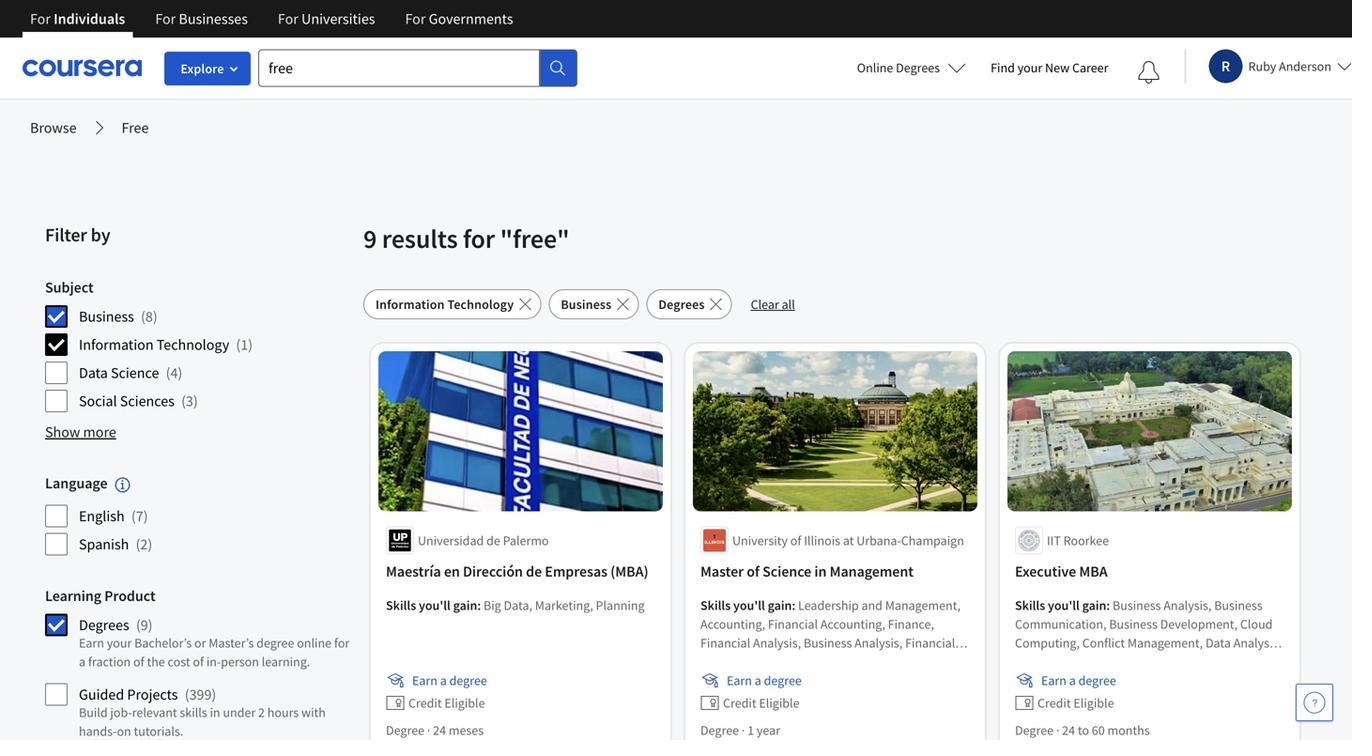 Task type: vqa. For each thing, say whether or not it's contained in the screenshot.


Task type: describe. For each thing, give the bounding box(es) containing it.
degree · 24 to 60 months
[[1015, 722, 1150, 739]]

free
[[122, 118, 149, 137]]

maestría en dirección de empresas (mba) link
[[386, 562, 656, 581]]

for governments
[[405, 9, 513, 28]]

show more
[[45, 423, 116, 441]]

a for master of science in management
[[755, 672, 762, 689]]

degree · 1 year
[[701, 722, 781, 739]]

clear
[[751, 296, 779, 313]]

2 inside build job-relevant skills in under 2 hours with hands-on tutorials.
[[258, 704, 265, 721]]

university
[[733, 532, 788, 549]]

degrees for degrees ( 9 )
[[79, 615, 129, 634]]

iit
[[1047, 532, 1061, 549]]

governments
[[429, 9, 513, 28]]

coursera image
[[23, 53, 142, 83]]

3 earn a degree from the left
[[1042, 672, 1117, 689]]

subject group
[[45, 278, 352, 413]]

fraction
[[88, 653, 131, 670]]

data science ( 4 )
[[79, 364, 182, 382]]

degrees for degrees
[[659, 296, 705, 313]]

"free"
[[500, 222, 570, 255]]

3 · from the left
[[1057, 722, 1060, 739]]

show more button
[[45, 421, 116, 443]]

for for governments
[[405, 9, 426, 28]]

explore
[[181, 60, 224, 77]]

2 inside language group
[[140, 535, 148, 553]]

maestría
[[386, 562, 441, 581]]

projects
[[127, 685, 178, 704]]

job-
[[110, 704, 132, 721]]

skills for executive
[[1015, 597, 1046, 614]]

your for find
[[1018, 59, 1043, 76]]

learning
[[45, 586, 101, 605]]

clear all
[[751, 296, 795, 313]]

degree for science
[[701, 722, 739, 739]]

3 : from the left
[[1107, 597, 1110, 614]]

for for individuals
[[30, 9, 51, 28]]

explore button
[[164, 52, 251, 85]]

degrees inside popup button
[[896, 59, 940, 76]]

a inside 'earn your bachelor's or master's degree online for a fraction of the cost of in-person learning.'
[[79, 653, 86, 670]]

build
[[79, 704, 108, 721]]

What do you want to learn? text field
[[258, 49, 540, 87]]

(mba)
[[611, 562, 649, 581]]

master of science in management link
[[701, 562, 970, 581]]

empresas
[[545, 562, 608, 581]]

earn a degree for science
[[727, 672, 802, 689]]

3
[[186, 392, 193, 410]]

technology for information technology
[[448, 296, 514, 313]]

individuals
[[54, 9, 125, 28]]

4
[[170, 364, 178, 382]]

bachelor's
[[134, 634, 192, 651]]

of left the
[[133, 653, 144, 670]]

ruby
[[1249, 58, 1277, 75]]

urbana-
[[857, 532, 902, 549]]

degree · 24 meses
[[386, 722, 484, 739]]

big
[[484, 597, 501, 614]]

1 inside subject group
[[241, 335, 248, 354]]

relevant
[[132, 704, 177, 721]]

results
[[382, 222, 458, 255]]

the
[[147, 653, 165, 670]]

of left in-
[[193, 653, 204, 670]]

spanish
[[79, 535, 129, 553]]

0 horizontal spatial de
[[487, 532, 500, 549]]

person
[[221, 653, 259, 670]]

master of science in management
[[701, 562, 914, 581]]

maestría en dirección de empresas (mba)
[[386, 562, 649, 581]]

social sciences ( 3 )
[[79, 392, 198, 410]]

for businesses
[[155, 9, 248, 28]]

: for dirección
[[477, 597, 481, 614]]

skills you'll gain : big data, marketing, planning
[[386, 597, 645, 614]]

your for earn
[[107, 634, 132, 651]]

eligible for dirección
[[445, 695, 485, 711]]

degree inside 'earn your bachelor's or master's degree online for a fraction of the cost of in-person learning.'
[[257, 634, 294, 651]]

3 degree from the left
[[1015, 722, 1054, 739]]

with
[[302, 704, 326, 721]]

more
[[83, 423, 116, 441]]

language group
[[45, 473, 352, 556]]

filter by
[[45, 223, 110, 247]]

earn for master
[[727, 672, 752, 689]]

spanish ( 2 )
[[79, 535, 152, 553]]

hands-
[[79, 723, 117, 739]]

filter
[[45, 223, 87, 247]]

earn a degree for dirección
[[412, 672, 487, 689]]

degree for dirección
[[386, 722, 425, 739]]

planning
[[596, 597, 645, 614]]

information technology button
[[364, 289, 541, 319]]

find your new career link
[[982, 56, 1118, 80]]

data,
[[504, 597, 533, 614]]

1 horizontal spatial de
[[526, 562, 542, 581]]

master's
[[209, 634, 254, 651]]

online
[[297, 634, 332, 651]]

find your new career
[[991, 59, 1109, 76]]

university of illinois at urbana-champaign
[[733, 532, 965, 549]]

earn your bachelor's or master's degree online for a fraction of the cost of in-person learning.
[[79, 634, 350, 670]]

sciences
[[120, 392, 175, 410]]

all
[[782, 296, 795, 313]]

build job-relevant skills in under 2 hours with hands-on tutorials.
[[79, 704, 326, 739]]

for for universities
[[278, 9, 299, 28]]

learning product
[[45, 586, 156, 605]]

you'll for maestría
[[419, 597, 451, 614]]

of left illinois
[[791, 532, 802, 549]]

management
[[830, 562, 914, 581]]

gain for science
[[768, 597, 792, 614]]

business button
[[549, 289, 639, 319]]

english ( 7 )
[[79, 507, 148, 525]]

online degrees
[[857, 59, 940, 76]]

at
[[843, 532, 854, 549]]

learning product group
[[45, 586, 352, 740]]

data
[[79, 364, 108, 382]]

skills you'll gain : for executive
[[1015, 597, 1113, 614]]

months
[[1108, 722, 1150, 739]]

universities
[[302, 9, 375, 28]]

degree for master of science in management
[[764, 672, 802, 689]]

product
[[104, 586, 156, 605]]

in inside build job-relevant skills in under 2 hours with hands-on tutorials.
[[210, 704, 220, 721]]

information for information technology ( 1 )
[[79, 335, 154, 354]]

8
[[146, 307, 153, 326]]

marketing,
[[535, 597, 593, 614]]

eligible for science
[[759, 695, 800, 711]]

information technology ( 1 )
[[79, 335, 253, 354]]

palermo
[[503, 532, 549, 549]]

skills for maestría
[[386, 597, 416, 614]]



Task type: locate. For each thing, give the bounding box(es) containing it.
0 horizontal spatial technology
[[157, 335, 229, 354]]

science down university
[[763, 562, 812, 581]]

information
[[376, 296, 445, 313], [79, 335, 154, 354]]

0 vertical spatial your
[[1018, 59, 1043, 76]]

399
[[189, 685, 212, 704]]

online degrees button
[[842, 47, 982, 88]]

1 horizontal spatial degrees
[[659, 296, 705, 313]]

1 horizontal spatial skills
[[701, 597, 731, 614]]

find
[[991, 59, 1015, 76]]

1 · from the left
[[427, 722, 431, 739]]

1 horizontal spatial science
[[763, 562, 812, 581]]

earn
[[79, 634, 104, 651], [412, 672, 438, 689], [727, 672, 752, 689], [1042, 672, 1067, 689]]

2 · from the left
[[742, 722, 745, 739]]

technology inside subject group
[[157, 335, 229, 354]]

guided
[[79, 685, 124, 704]]

7
[[136, 507, 143, 525]]

degrees inside button
[[659, 296, 705, 313]]

degrees
[[896, 59, 940, 76], [659, 296, 705, 313], [79, 615, 129, 634]]

tutorials.
[[134, 723, 183, 739]]

for left businesses
[[155, 9, 176, 28]]

business
[[561, 296, 612, 313], [79, 307, 134, 326]]

3 credit from the left
[[1038, 695, 1071, 711]]

for universities
[[278, 9, 375, 28]]

0 horizontal spatial earn a degree
[[412, 672, 487, 689]]

1 horizontal spatial information
[[376, 296, 445, 313]]

credit eligible for dirección
[[409, 695, 485, 711]]

your right find at the right
[[1018, 59, 1043, 76]]

2 vertical spatial degrees
[[79, 615, 129, 634]]

· for dirección
[[427, 722, 431, 739]]

gain for dirección
[[453, 597, 477, 614]]

skills
[[386, 597, 416, 614], [701, 597, 731, 614], [1015, 597, 1046, 614]]

2 down 7
[[140, 535, 148, 553]]

skills you'll gain : down 'master' at the bottom right of the page
[[701, 597, 798, 614]]

science up the social sciences ( 3 )
[[111, 364, 159, 382]]

0 horizontal spatial information
[[79, 335, 154, 354]]

on
[[117, 723, 131, 739]]

credit up degree · 24 to 60 months
[[1038, 695, 1071, 711]]

skills for master
[[701, 597, 731, 614]]

information down business ( 8 )
[[79, 335, 154, 354]]

skills you'll gain : down executive mba on the bottom right of page
[[1015, 597, 1113, 614]]

your up fraction
[[107, 634, 132, 651]]

1 horizontal spatial 1
[[748, 722, 754, 739]]

1 eligible from the left
[[445, 695, 485, 711]]

for left the 'individuals'
[[30, 9, 51, 28]]

1 vertical spatial in
[[210, 704, 220, 721]]

skills down executive
[[1015, 597, 1046, 614]]

mba
[[1080, 562, 1108, 581]]

degrees right 'online'
[[896, 59, 940, 76]]

executive mba link
[[1015, 562, 1285, 581]]

60
[[1092, 722, 1105, 739]]

0 horizontal spatial you'll
[[419, 597, 451, 614]]

2 24 from the left
[[1063, 722, 1076, 739]]

2 horizontal spatial credit
[[1038, 695, 1071, 711]]

1 horizontal spatial :
[[792, 597, 796, 614]]

0 horizontal spatial degrees
[[79, 615, 129, 634]]

2 skills you'll gain : from the left
[[1015, 597, 1113, 614]]

in-
[[206, 653, 221, 670]]

9 inside learning product group
[[141, 615, 148, 634]]

2 horizontal spatial skills
[[1015, 597, 1046, 614]]

24 for maestría
[[433, 722, 446, 739]]

a left fraction
[[79, 653, 86, 670]]

· for science
[[742, 722, 745, 739]]

: down master of science in management
[[792, 597, 796, 614]]

0 vertical spatial degrees
[[896, 59, 940, 76]]

1 : from the left
[[477, 597, 481, 614]]

browse
[[30, 118, 77, 137]]

earn a degree
[[412, 672, 487, 689], [727, 672, 802, 689], [1042, 672, 1117, 689]]

2 gain from the left
[[768, 597, 792, 614]]

0 horizontal spatial 24
[[433, 722, 446, 739]]

degree for executive mba
[[1079, 672, 1117, 689]]

0 vertical spatial information
[[376, 296, 445, 313]]

0 vertical spatial science
[[111, 364, 159, 382]]

degree up meses
[[450, 672, 487, 689]]

information inside information technology button
[[376, 296, 445, 313]]

1 you'll from the left
[[419, 597, 451, 614]]

1 skills you'll gain : from the left
[[701, 597, 798, 614]]

language
[[45, 474, 108, 493]]

0 horizontal spatial your
[[107, 634, 132, 651]]

3 gain from the left
[[1083, 597, 1107, 614]]

1 horizontal spatial credit
[[723, 695, 757, 711]]

information for information technology
[[376, 296, 445, 313]]

online
[[857, 59, 894, 76]]

information about this filter group image
[[115, 477, 130, 492]]

roorkee
[[1064, 532, 1109, 549]]

2 eligible from the left
[[759, 695, 800, 711]]

None search field
[[258, 49, 578, 87]]

24 left to
[[1063, 722, 1076, 739]]

in
[[815, 562, 827, 581], [210, 704, 220, 721]]

1 horizontal spatial in
[[815, 562, 827, 581]]

new
[[1045, 59, 1070, 76]]

master
[[701, 562, 744, 581]]

0 vertical spatial 9
[[364, 222, 377, 255]]

you'll down executive mba on the bottom right of page
[[1048, 597, 1080, 614]]

degree left year
[[701, 722, 739, 739]]

business for business
[[561, 296, 612, 313]]

for inside 'earn your bachelor's or master's degree online for a fraction of the cost of in-person learning.'
[[334, 634, 350, 651]]

eligible up meses
[[445, 695, 485, 711]]

to
[[1078, 722, 1090, 739]]

de down the palermo
[[526, 562, 542, 581]]

24 for executive
[[1063, 722, 1076, 739]]

0 horizontal spatial in
[[210, 704, 220, 721]]

2 you'll from the left
[[734, 597, 765, 614]]

earn for executive
[[1042, 672, 1067, 689]]

gain
[[453, 597, 477, 614], [768, 597, 792, 614], [1083, 597, 1107, 614]]

degree left meses
[[386, 722, 425, 739]]

1 horizontal spatial for
[[463, 222, 495, 255]]

r
[[1222, 57, 1231, 76]]

eligible up year
[[759, 695, 800, 711]]

2 degree from the left
[[701, 722, 739, 739]]

your inside "find your new career" link
[[1018, 59, 1043, 76]]

2 skills from the left
[[701, 597, 731, 614]]

0 horizontal spatial :
[[477, 597, 481, 614]]

1 horizontal spatial technology
[[448, 296, 514, 313]]

1 horizontal spatial business
[[561, 296, 612, 313]]

of right 'master' at the bottom right of the page
[[747, 562, 760, 581]]

ruby anderson
[[1249, 58, 1332, 75]]

credit eligible for science
[[723, 695, 800, 711]]

: down the mba
[[1107, 597, 1110, 614]]

0 horizontal spatial 2
[[140, 535, 148, 553]]

hours
[[267, 704, 299, 721]]

earn inside 'earn your bachelor's or master's degree online for a fraction of the cost of in-person learning.'
[[79, 634, 104, 651]]

business down "free"
[[561, 296, 612, 313]]

en
[[444, 562, 460, 581]]

learning.
[[262, 653, 310, 670]]

help center image
[[1304, 691, 1326, 714]]

social
[[79, 392, 117, 410]]

2 horizontal spatial credit eligible
[[1038, 695, 1115, 711]]

technology up 4
[[157, 335, 229, 354]]

2 horizontal spatial you'll
[[1048, 597, 1080, 614]]

3 eligible from the left
[[1074, 695, 1115, 711]]

business inside subject group
[[79, 307, 134, 326]]

3 skills from the left
[[1015, 597, 1046, 614]]

2
[[140, 535, 148, 553], [258, 704, 265, 721]]

0 horizontal spatial eligible
[[445, 695, 485, 711]]

earn up degree · 24 meses
[[412, 672, 438, 689]]

1 vertical spatial degrees
[[659, 296, 705, 313]]

your inside 'earn your bachelor's or master's degree online for a fraction of the cost of in-person learning.'
[[107, 634, 132, 651]]

show notifications image
[[1138, 61, 1160, 84]]

earn up degree · 24 to 60 months
[[1042, 672, 1067, 689]]

skills down 'master' at the bottom right of the page
[[701, 597, 731, 614]]

year
[[757, 722, 781, 739]]

skills you'll gain : for master
[[701, 597, 798, 614]]

1 horizontal spatial ·
[[742, 722, 745, 739]]

credit eligible up degree · 24 to 60 months
[[1038, 695, 1115, 711]]

0 horizontal spatial ·
[[427, 722, 431, 739]]

business left 8
[[79, 307, 134, 326]]

your
[[1018, 59, 1043, 76], [107, 634, 132, 651]]

1 horizontal spatial 2
[[258, 704, 265, 721]]

credit up degree · 1 year
[[723, 695, 757, 711]]

you'll down 'master' at the bottom right of the page
[[734, 597, 765, 614]]

·
[[427, 722, 431, 739], [742, 722, 745, 739], [1057, 722, 1060, 739]]

2 horizontal spatial ·
[[1057, 722, 1060, 739]]

0 vertical spatial 2
[[140, 535, 148, 553]]

earn up fraction
[[79, 634, 104, 651]]

2 left hours
[[258, 704, 265, 721]]

0 vertical spatial 1
[[241, 335, 248, 354]]

1 skills from the left
[[386, 597, 416, 614]]

of
[[791, 532, 802, 549], [747, 562, 760, 581], [133, 653, 144, 670], [193, 653, 204, 670]]

a for executive mba
[[1070, 672, 1076, 689]]

9 results for "free"
[[364, 222, 570, 255]]

subject
[[45, 278, 94, 297]]

career
[[1073, 59, 1109, 76]]

eligible up 60
[[1074, 695, 1115, 711]]

business for business ( 8 )
[[79, 307, 134, 326]]

information technology
[[376, 296, 514, 313]]

degrees left 'clear'
[[659, 296, 705, 313]]

technology down 9 results for "free"
[[448, 296, 514, 313]]

degree for maestría en dirección de empresas (mba)
[[450, 672, 487, 689]]

3 you'll from the left
[[1048, 597, 1080, 614]]

1 degree from the left
[[386, 722, 425, 739]]

2 : from the left
[[792, 597, 796, 614]]

technology inside button
[[448, 296, 514, 313]]

de
[[487, 532, 500, 549], [526, 562, 542, 581]]

for individuals
[[30, 9, 125, 28]]

1 horizontal spatial skills you'll gain :
[[1015, 597, 1113, 614]]

2 horizontal spatial degrees
[[896, 59, 940, 76]]

credit for dirección
[[409, 695, 442, 711]]

dirección
[[463, 562, 523, 581]]

technology
[[448, 296, 514, 313], [157, 335, 229, 354]]

earn a degree up year
[[727, 672, 802, 689]]

guided projects ( 399 )
[[79, 685, 216, 704]]

3 for from the left
[[278, 9, 299, 28]]

universidad de palermo
[[418, 532, 549, 549]]

24
[[433, 722, 446, 739], [1063, 722, 1076, 739]]

degree left to
[[1015, 722, 1054, 739]]

credit for science
[[723, 695, 757, 711]]

a up degree · 24 to 60 months
[[1070, 672, 1076, 689]]

· left to
[[1057, 722, 1060, 739]]

1 vertical spatial technology
[[157, 335, 229, 354]]

2 earn a degree from the left
[[727, 672, 802, 689]]

1 horizontal spatial 9
[[364, 222, 377, 255]]

banner navigation
[[15, 0, 528, 38]]

0 vertical spatial in
[[815, 562, 827, 581]]

0 horizontal spatial science
[[111, 364, 159, 382]]

24 left meses
[[433, 722, 446, 739]]

1 credit from the left
[[409, 695, 442, 711]]

1 vertical spatial de
[[526, 562, 542, 581]]

0 horizontal spatial for
[[334, 634, 350, 651]]

1 vertical spatial for
[[334, 634, 350, 651]]

or
[[194, 634, 206, 651]]

english
[[79, 507, 125, 525]]

2 horizontal spatial eligible
[[1074, 695, 1115, 711]]

(
[[141, 307, 146, 326], [236, 335, 241, 354], [166, 364, 170, 382], [181, 392, 186, 410], [131, 507, 136, 525], [136, 535, 140, 553], [136, 615, 141, 634], [185, 685, 189, 704]]

you'll for executive
[[1048, 597, 1080, 614]]

eligible
[[445, 695, 485, 711], [759, 695, 800, 711], [1074, 695, 1115, 711]]

1 vertical spatial 1
[[748, 722, 754, 739]]

you'll down en
[[419, 597, 451, 614]]

0 vertical spatial for
[[463, 222, 495, 255]]

1 vertical spatial your
[[107, 634, 132, 651]]

1 24 from the left
[[433, 722, 446, 739]]

1 horizontal spatial eligible
[[759, 695, 800, 711]]

degrees down learning product
[[79, 615, 129, 634]]

· left year
[[742, 722, 745, 739]]

in right skills
[[210, 704, 220, 721]]

degrees button
[[647, 289, 732, 319]]

: left big
[[477, 597, 481, 614]]

a up year
[[755, 672, 762, 689]]

business inside button
[[561, 296, 612, 313]]

gain down the mba
[[1083, 597, 1107, 614]]

1 horizontal spatial gain
[[768, 597, 792, 614]]

for right online on the left
[[334, 634, 350, 651]]

for left "free"
[[463, 222, 495, 255]]

1 credit eligible from the left
[[409, 695, 485, 711]]

1 vertical spatial science
[[763, 562, 812, 581]]

1 gain from the left
[[453, 597, 477, 614]]

information inside subject group
[[79, 335, 154, 354]]

0 horizontal spatial gain
[[453, 597, 477, 614]]

1 horizontal spatial 24
[[1063, 722, 1076, 739]]

2 horizontal spatial :
[[1107, 597, 1110, 614]]

9 down product
[[141, 615, 148, 634]]

9 left "results"
[[364, 222, 377, 255]]

2 for from the left
[[155, 9, 176, 28]]

degree up 60
[[1079, 672, 1117, 689]]

information down "results"
[[376, 296, 445, 313]]

credit eligible up year
[[723, 695, 800, 711]]

earn a degree up degree · 24 meses
[[412, 672, 487, 689]]

in down illinois
[[815, 562, 827, 581]]

2 credit from the left
[[723, 695, 757, 711]]

earn a degree up degree · 24 to 60 months
[[1042, 672, 1117, 689]]

executive
[[1015, 562, 1077, 581]]

1 horizontal spatial degree
[[701, 722, 739, 739]]

4 for from the left
[[405, 9, 426, 28]]

for for businesses
[[155, 9, 176, 28]]

2 horizontal spatial degree
[[1015, 722, 1054, 739]]

3 credit eligible from the left
[[1038, 695, 1115, 711]]

a up degree · 24 meses
[[440, 672, 447, 689]]

for up what do you want to learn? text field
[[405, 9, 426, 28]]

degree up year
[[764, 672, 802, 689]]

business ( 8 )
[[79, 307, 158, 326]]

you'll for master
[[734, 597, 765, 614]]

degree up the learning.
[[257, 634, 294, 651]]

0 horizontal spatial skills
[[386, 597, 416, 614]]

earn up degree · 1 year
[[727, 672, 752, 689]]

technology for information technology ( 1 )
[[157, 335, 229, 354]]

0 horizontal spatial degree
[[386, 722, 425, 739]]

0 horizontal spatial credit
[[409, 695, 442, 711]]

credit eligible up degree · 24 meses
[[409, 695, 485, 711]]

de up dirección
[[487, 532, 500, 549]]

1 earn a degree from the left
[[412, 672, 487, 689]]

credit up degree · 24 meses
[[409, 695, 442, 711]]

: for science
[[792, 597, 796, 614]]

for left universities
[[278, 9, 299, 28]]

science inside subject group
[[111, 364, 159, 382]]

1 horizontal spatial you'll
[[734, 597, 765, 614]]

1 horizontal spatial your
[[1018, 59, 1043, 76]]

0 horizontal spatial business
[[79, 307, 134, 326]]

1 horizontal spatial earn a degree
[[727, 672, 802, 689]]

0 horizontal spatial 9
[[141, 615, 148, 634]]

degrees ( 9 )
[[79, 615, 153, 634]]

0 vertical spatial technology
[[448, 296, 514, 313]]

skills down maestría
[[386, 597, 416, 614]]

2 horizontal spatial earn a degree
[[1042, 672, 1117, 689]]

· left meses
[[427, 722, 431, 739]]

gain down master of science in management
[[768, 597, 792, 614]]

0 horizontal spatial credit eligible
[[409, 695, 485, 711]]

1 vertical spatial 9
[[141, 615, 148, 634]]

gain left big
[[453, 597, 477, 614]]

1 horizontal spatial credit eligible
[[723, 695, 800, 711]]

browse link
[[30, 116, 77, 139]]

meses
[[449, 722, 484, 739]]

a for maestría en dirección de empresas (mba)
[[440, 672, 447, 689]]

0 horizontal spatial 1
[[241, 335, 248, 354]]

2 credit eligible from the left
[[723, 695, 800, 711]]

1 vertical spatial 2
[[258, 704, 265, 721]]

earn for maestría
[[412, 672, 438, 689]]

0 vertical spatial de
[[487, 532, 500, 549]]

degrees inside learning product group
[[79, 615, 129, 634]]

1 vertical spatial information
[[79, 335, 154, 354]]

0 horizontal spatial skills you'll gain :
[[701, 597, 798, 614]]

2 horizontal spatial gain
[[1083, 597, 1107, 614]]

champaign
[[902, 532, 965, 549]]

1 for from the left
[[30, 9, 51, 28]]



